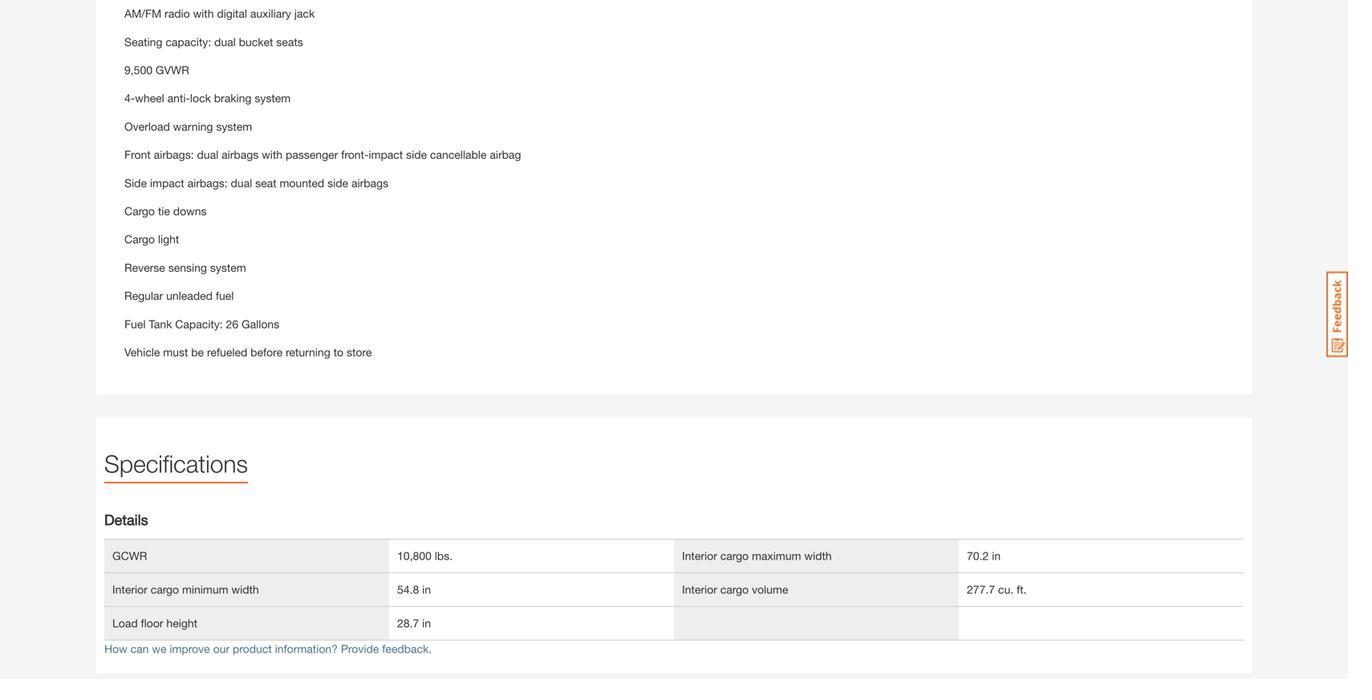 Task type: vqa. For each thing, say whether or not it's contained in the screenshot.
our
yes



Task type: describe. For each thing, give the bounding box(es) containing it.
specifications
[[104, 450, 248, 478]]

0 vertical spatial impact
[[369, 148, 403, 161]]

28.7
[[397, 617, 419, 631]]

cargo for minimum
[[151, 584, 179, 597]]

how can we improve our product information? provide feedback.
[[104, 643, 432, 656]]

1 horizontal spatial airbags
[[352, 176, 389, 190]]

floor
[[141, 617, 163, 631]]

volume
[[752, 584, 789, 597]]

width for interior cargo maximum width
[[805, 550, 832, 563]]

9,500
[[124, 63, 153, 77]]

overload warning system
[[124, 120, 252, 133]]

how can we improve our product information? provide feedback. link
[[104, 643, 432, 656]]

vehicle
[[124, 346, 160, 359]]

fuel
[[124, 318, 146, 331]]

lock
[[190, 92, 211, 105]]

information?
[[275, 643, 338, 656]]

minimum
[[182, 584, 228, 597]]

28.7 in
[[397, 617, 431, 631]]

radio
[[165, 7, 190, 20]]

to
[[334, 346, 344, 359]]

braking
[[214, 92, 252, 105]]

0 vertical spatial system
[[255, 92, 291, 105]]

capacity:
[[175, 318, 223, 331]]

in for 70.2 in
[[992, 550, 1001, 563]]

4-
[[124, 92, 135, 105]]

cargo tie downs
[[124, 205, 207, 218]]

fuel
[[216, 289, 234, 303]]

0 horizontal spatial side
[[328, 176, 348, 190]]

interior for interior cargo minimum width
[[112, 584, 148, 597]]

interior cargo maximum width
[[682, 550, 832, 563]]

gcwr
[[112, 550, 147, 563]]

70.2 in
[[967, 550, 1001, 563]]

details
[[104, 512, 148, 529]]

lbs.
[[435, 550, 453, 563]]

1 vertical spatial airbags:
[[188, 176, 228, 190]]

dual for capacity:
[[214, 35, 236, 48]]

277.7
[[967, 584, 996, 597]]

cargo for volume
[[721, 584, 749, 597]]

height
[[167, 617, 198, 631]]

digital
[[217, 7, 247, 20]]

passenger
[[286, 148, 338, 161]]

regular unleaded fuel
[[124, 289, 234, 303]]

interior cargo minimum width
[[112, 584, 259, 597]]

unleaded
[[166, 289, 213, 303]]

width for interior cargo minimum width
[[232, 584, 259, 597]]

ft.
[[1017, 584, 1027, 597]]

9,500 gvwr
[[124, 63, 189, 77]]

feedback.
[[382, 643, 432, 656]]

cargo for cargo tie downs
[[124, 205, 155, 218]]

10,800
[[397, 550, 432, 563]]

downs
[[173, 205, 207, 218]]

cargo for maximum
[[721, 550, 749, 563]]

reverse
[[124, 261, 165, 274]]

reverse sensing system
[[124, 261, 246, 274]]

front
[[124, 148, 151, 161]]

vehicle must be refueled before returning to store
[[124, 346, 372, 359]]

277.7 cu. ft.
[[967, 584, 1027, 597]]

70.2
[[967, 550, 989, 563]]

bucket
[[239, 35, 273, 48]]

fuel tank capacity: 26 gallons
[[124, 318, 280, 331]]

refueled
[[207, 346, 247, 359]]



Task type: locate. For each thing, give the bounding box(es) containing it.
0 vertical spatial with
[[193, 7, 214, 20]]

cargo left volume
[[721, 584, 749, 597]]

in for 54.8 in
[[422, 584, 431, 597]]

with up seat
[[262, 148, 283, 161]]

2 vertical spatial system
[[210, 261, 246, 274]]

1 horizontal spatial with
[[262, 148, 283, 161]]

in right 28.7
[[422, 617, 431, 631]]

system down braking
[[216, 120, 252, 133]]

cargo for cargo light
[[124, 233, 155, 246]]

overload
[[124, 120, 170, 133]]

1 vertical spatial system
[[216, 120, 252, 133]]

0 horizontal spatial width
[[232, 584, 259, 597]]

airbags: down overload warning system
[[154, 148, 194, 161]]

1 horizontal spatial impact
[[369, 148, 403, 161]]

gvwr
[[156, 63, 189, 77]]

jack
[[294, 7, 315, 20]]

seat
[[255, 176, 277, 190]]

system
[[255, 92, 291, 105], [216, 120, 252, 133], [210, 261, 246, 274]]

in
[[992, 550, 1001, 563], [422, 584, 431, 597], [422, 617, 431, 631]]

before
[[251, 346, 283, 359]]

regular
[[124, 289, 163, 303]]

in right 54.8
[[422, 584, 431, 597]]

1 vertical spatial with
[[262, 148, 283, 161]]

cargo
[[721, 550, 749, 563], [151, 584, 179, 597], [721, 584, 749, 597]]

1 vertical spatial impact
[[150, 176, 184, 190]]

airbags: up downs
[[188, 176, 228, 190]]

mounted
[[280, 176, 325, 190]]

width right maximum
[[805, 550, 832, 563]]

54.8
[[397, 584, 419, 597]]

be
[[191, 346, 204, 359]]

1 cargo from the top
[[124, 205, 155, 218]]

in right 70.2
[[992, 550, 1001, 563]]

impact up cargo tie downs
[[150, 176, 184, 190]]

side
[[406, 148, 427, 161], [328, 176, 348, 190]]

product
[[233, 643, 272, 656]]

54.8 in
[[397, 584, 431, 597]]

front-
[[341, 148, 369, 161]]

interior down the interior cargo maximum width
[[682, 584, 718, 597]]

cargo left tie
[[124, 205, 155, 218]]

airbags
[[222, 148, 259, 161], [352, 176, 389, 190]]

our
[[213, 643, 230, 656]]

airbag
[[490, 148, 521, 161]]

seats
[[276, 35, 303, 48]]

side
[[124, 176, 147, 190]]

0 horizontal spatial impact
[[150, 176, 184, 190]]

with right radio in the top of the page
[[193, 7, 214, 20]]

seating
[[124, 35, 163, 48]]

system right braking
[[255, 92, 291, 105]]

interior
[[682, 550, 718, 563], [112, 584, 148, 597], [682, 584, 718, 597]]

returning
[[286, 346, 331, 359]]

feedback link image
[[1327, 271, 1349, 358]]

airbags down front-
[[352, 176, 389, 190]]

10,800 lbs.
[[397, 550, 453, 563]]

0 vertical spatial width
[[805, 550, 832, 563]]

26
[[226, 318, 239, 331]]

auxiliary
[[250, 7, 291, 20]]

with
[[193, 7, 214, 20], [262, 148, 283, 161]]

warning
[[173, 120, 213, 133]]

interior up interior cargo volume
[[682, 550, 718, 563]]

0 vertical spatial cargo
[[124, 205, 155, 218]]

1 vertical spatial width
[[232, 584, 259, 597]]

can
[[131, 643, 149, 656]]

provide
[[341, 643, 379, 656]]

system for overload warning system
[[216, 120, 252, 133]]

2 cargo from the top
[[124, 233, 155, 246]]

dual
[[214, 35, 236, 48], [197, 148, 219, 161], [231, 176, 252, 190]]

0 horizontal spatial with
[[193, 7, 214, 20]]

tie
[[158, 205, 170, 218]]

light
[[158, 233, 179, 246]]

width right 'minimum'
[[232, 584, 259, 597]]

2 vertical spatial in
[[422, 617, 431, 631]]

load
[[112, 617, 138, 631]]

interior for interior cargo volume
[[682, 584, 718, 597]]

sensing
[[168, 261, 207, 274]]

4-wheel anti-lock braking system
[[124, 92, 291, 105]]

side left 'cancellable'
[[406, 148, 427, 161]]

1 vertical spatial side
[[328, 176, 348, 190]]

load floor height
[[112, 617, 198, 631]]

gallons
[[242, 318, 280, 331]]

0 vertical spatial side
[[406, 148, 427, 161]]

width
[[805, 550, 832, 563], [232, 584, 259, 597]]

interior cargo volume
[[682, 584, 789, 597]]

interior down gcwr at the bottom of page
[[112, 584, 148, 597]]

side impact airbags: dual seat mounted side airbags
[[124, 176, 389, 190]]

improve
[[170, 643, 210, 656]]

0 horizontal spatial airbags
[[222, 148, 259, 161]]

1 vertical spatial airbags
[[352, 176, 389, 190]]

tank
[[149, 318, 172, 331]]

side down front airbags: dual airbags with passenger front-impact side cancellable airbag
[[328, 176, 348, 190]]

cargo up interior cargo volume
[[721, 550, 749, 563]]

0 vertical spatial dual
[[214, 35, 236, 48]]

0 vertical spatial airbags:
[[154, 148, 194, 161]]

seating capacity: dual bucket seats
[[124, 35, 303, 48]]

1 vertical spatial cargo
[[124, 233, 155, 246]]

front airbags: dual airbags with passenger front-impact side cancellable airbag
[[124, 148, 521, 161]]

am/fm
[[124, 7, 162, 20]]

am/fm radio with digital auxiliary jack
[[124, 7, 315, 20]]

we
[[152, 643, 167, 656]]

airbags up side impact airbags: dual seat mounted side airbags
[[222, 148, 259, 161]]

dual down am/fm radio with digital auxiliary jack
[[214, 35, 236, 48]]

cargo up reverse in the left top of the page
[[124, 233, 155, 246]]

cargo light
[[124, 233, 179, 246]]

1 vertical spatial in
[[422, 584, 431, 597]]

0 vertical spatial airbags
[[222, 148, 259, 161]]

interior for interior cargo maximum width
[[682, 550, 718, 563]]

cargo
[[124, 205, 155, 218], [124, 233, 155, 246]]

impact
[[369, 148, 403, 161], [150, 176, 184, 190]]

1 horizontal spatial width
[[805, 550, 832, 563]]

store
[[347, 346, 372, 359]]

cu.
[[999, 584, 1014, 597]]

wheel
[[135, 92, 164, 105]]

1 horizontal spatial side
[[406, 148, 427, 161]]

in for 28.7 in
[[422, 617, 431, 631]]

capacity:
[[166, 35, 211, 48]]

system up fuel
[[210, 261, 246, 274]]

dual down warning
[[197, 148, 219, 161]]

1 vertical spatial dual
[[197, 148, 219, 161]]

2 vertical spatial dual
[[231, 176, 252, 190]]

system for reverse sensing system
[[210, 261, 246, 274]]

cargo up load floor height
[[151, 584, 179, 597]]

must
[[163, 346, 188, 359]]

anti-
[[168, 92, 190, 105]]

cancellable
[[430, 148, 487, 161]]

impact left 'cancellable'
[[369, 148, 403, 161]]

maximum
[[752, 550, 802, 563]]

how
[[104, 643, 127, 656]]

0 vertical spatial in
[[992, 550, 1001, 563]]

dual left seat
[[231, 176, 252, 190]]

dual for airbags:
[[197, 148, 219, 161]]



